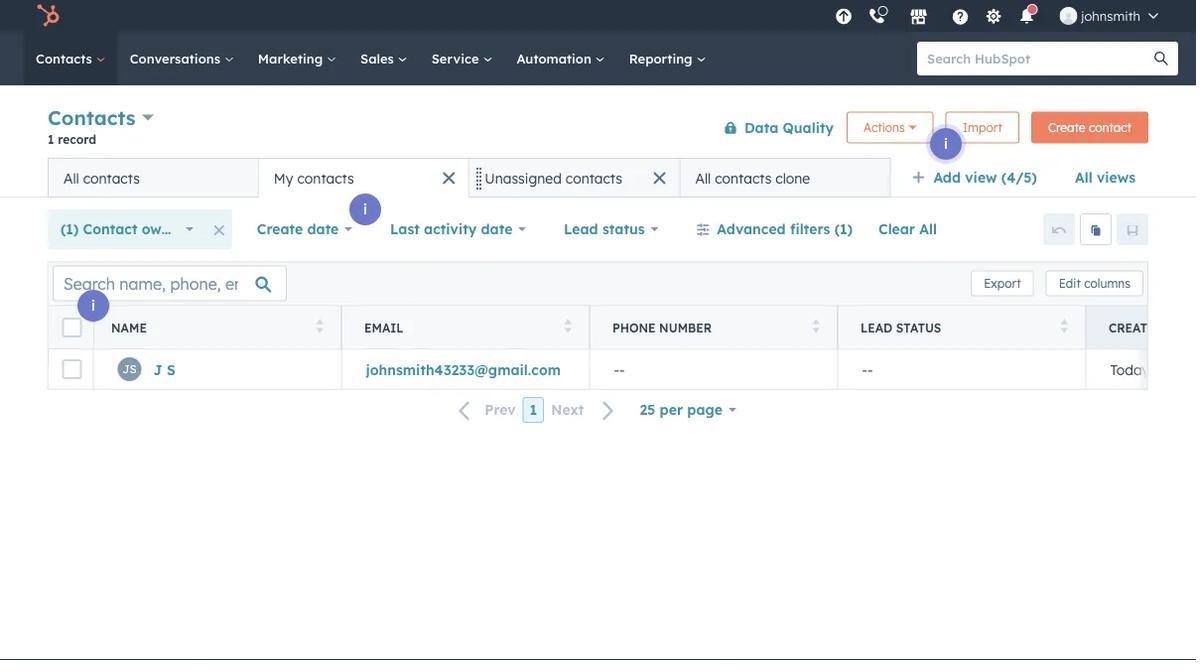 Task type: locate. For each thing, give the bounding box(es) containing it.
i button
[[930, 128, 962, 160], [350, 194, 381, 225], [77, 290, 109, 322]]

all for all contacts
[[64, 169, 79, 187]]

0 vertical spatial create
[[1048, 120, 1086, 135]]

contacts up contact
[[83, 169, 140, 187]]

search button
[[1145, 42, 1179, 75]]

press to sort. element
[[316, 319, 324, 336], [564, 319, 572, 336], [813, 319, 820, 336], [1061, 319, 1068, 336]]

i down "my contacts" button on the left top
[[363, 201, 367, 218]]

export button
[[971, 271, 1034, 296]]

i up the 'add'
[[944, 135, 948, 152]]

reporting link
[[617, 32, 718, 85]]

create left contact
[[1048, 120, 1086, 135]]

hubspot link
[[24, 4, 74, 28]]

1 date from the left
[[307, 220, 339, 238]]

0 horizontal spatial lead
[[564, 220, 598, 238]]

all for all views
[[1075, 169, 1093, 186]]

add view (4/5)
[[934, 169, 1038, 186]]

1 horizontal spatial --
[[862, 361, 873, 378]]

advanced
[[717, 220, 786, 238]]

create contact button
[[1032, 112, 1149, 143]]

all down the data quality button
[[696, 169, 711, 187]]

all views
[[1075, 169, 1136, 186]]

4 press to sort. element from the left
[[1061, 319, 1068, 336]]

25 per page button
[[627, 390, 749, 430]]

press to sort. image down edit
[[1061, 319, 1068, 333]]

name
[[111, 320, 147, 335]]

contacts inside all contacts clone 'button'
[[715, 169, 772, 187]]

johnsmith menu
[[829, 0, 1173, 32]]

0 vertical spatial lead
[[564, 220, 598, 238]]

create down my
[[257, 220, 303, 238]]

1 horizontal spatial press to sort. image
[[813, 319, 820, 333]]

contact
[[83, 220, 137, 238]]

0 horizontal spatial i button
[[77, 290, 109, 322]]

unassigned contacts
[[485, 169, 623, 187]]

1 horizontal spatial i button
[[350, 194, 381, 225]]

service
[[432, 50, 483, 67]]

0 horizontal spatial create
[[257, 220, 303, 238]]

create for create date (
[[1109, 320, 1155, 335]]

press to sort. element for email
[[564, 319, 572, 336]]

johnsmith43233@gmail.com link
[[366, 361, 561, 378]]

calling icon button
[[860, 3, 894, 29]]

create contact
[[1048, 120, 1132, 135]]

add view (4/5) button
[[899, 158, 1062, 198]]

date down "my contacts"
[[307, 220, 339, 238]]

-- down lead status
[[862, 361, 873, 378]]

advanced filters (1) button
[[683, 210, 866, 249]]

0 vertical spatial 1
[[48, 132, 54, 146]]

0 horizontal spatial date
[[307, 220, 339, 238]]

3 contacts from the left
[[566, 169, 623, 187]]

my contacts button
[[258, 158, 469, 198]]

4 contacts from the left
[[715, 169, 772, 187]]

conversations
[[130, 50, 224, 67]]

settings image
[[985, 8, 1003, 26]]

contacts inside "my contacts" button
[[297, 169, 354, 187]]

all down 1 record
[[64, 169, 79, 187]]

create inside popup button
[[257, 220, 303, 238]]

i button up the 'add'
[[930, 128, 962, 160]]

1 horizontal spatial lead
[[861, 320, 893, 335]]

hubspot image
[[36, 4, 60, 28]]

edit
[[1059, 276, 1081, 291]]

data
[[745, 119, 779, 136]]

3 press to sort. element from the left
[[813, 319, 820, 336]]

(1) right filters
[[835, 220, 853, 238]]

2 press to sort. element from the left
[[564, 319, 572, 336]]

-- button up page
[[590, 350, 838, 389]]

date
[[307, 220, 339, 238], [481, 220, 513, 238]]

data quality
[[745, 119, 834, 136]]

j
[[153, 361, 163, 378]]

1 (1) from the left
[[61, 220, 79, 238]]

2:42
[[1171, 361, 1196, 378]]

1 horizontal spatial create
[[1048, 120, 1086, 135]]

2 vertical spatial create
[[1109, 320, 1155, 335]]

record
[[58, 132, 96, 146]]

last activity date button
[[377, 210, 539, 249]]

0 vertical spatial i button
[[930, 128, 962, 160]]

25
[[640, 401, 656, 419]]

0 horizontal spatial (1)
[[61, 220, 79, 238]]

2 horizontal spatial i
[[944, 135, 948, 152]]

contacts down hubspot link
[[36, 50, 96, 67]]

1 vertical spatial create
[[257, 220, 303, 238]]

1 right prev on the bottom of the page
[[530, 401, 537, 419]]

lead inside lead status popup button
[[564, 220, 598, 238]]

-
[[614, 361, 620, 378], [620, 361, 625, 378], [862, 361, 868, 378], [868, 361, 873, 378]]

1 vertical spatial i button
[[350, 194, 381, 225]]

1 left "record"
[[48, 132, 54, 146]]

(1) contact owner button
[[48, 210, 206, 249]]

2 vertical spatial i
[[91, 297, 95, 314]]

1 vertical spatial lead
[[861, 320, 893, 335]]

contacts for all contacts
[[83, 169, 140, 187]]

all inside 'button'
[[696, 169, 711, 187]]

date inside create date popup button
[[307, 220, 339, 238]]

today
[[1111, 361, 1150, 378]]

contacts down contacts banner
[[566, 169, 623, 187]]

contacts for unassigned contacts
[[566, 169, 623, 187]]

all contacts clone button
[[680, 158, 891, 198]]

actions button
[[847, 112, 934, 143]]

press to sort. image left lead status
[[813, 319, 820, 333]]

i button left last
[[350, 194, 381, 225]]

--
[[614, 361, 625, 378], [862, 361, 873, 378]]

all right clear at the top of the page
[[920, 220, 937, 238]]

lead status
[[861, 320, 942, 335]]

i down contact
[[91, 297, 95, 314]]

3 press to sort. image from the left
[[1061, 319, 1068, 333]]

2 press to sort. image from the left
[[813, 319, 820, 333]]

contacts
[[83, 169, 140, 187], [297, 169, 354, 187], [566, 169, 623, 187], [715, 169, 772, 187]]

press to sort. element left the phone
[[564, 319, 572, 336]]

johnsmith
[[1082, 7, 1141, 24]]

0 horizontal spatial 1
[[48, 132, 54, 146]]

johnsmith button
[[1048, 0, 1171, 32]]

2 contacts from the left
[[297, 169, 354, 187]]

press to sort. element left the email
[[316, 319, 324, 336]]

1 horizontal spatial i
[[363, 201, 367, 218]]

0 horizontal spatial press to sort. image
[[564, 319, 572, 333]]

contact
[[1089, 120, 1132, 135]]

clear
[[879, 220, 915, 238]]

press to sort. image
[[564, 319, 572, 333], [813, 319, 820, 333], [1061, 319, 1068, 333]]

0 horizontal spatial --
[[614, 361, 625, 378]]

-- button down status
[[838, 350, 1086, 389]]

notifications button
[[1010, 0, 1044, 32]]

contacts left clone
[[715, 169, 772, 187]]

all views link
[[1062, 158, 1149, 198]]

1 horizontal spatial date
[[481, 220, 513, 238]]

conversations link
[[118, 32, 246, 85]]

1 contacts from the left
[[83, 169, 140, 187]]

search image
[[1155, 52, 1169, 66]]

create up the today
[[1109, 320, 1155, 335]]

service link
[[420, 32, 505, 85]]

press to sort. element down edit
[[1061, 319, 1068, 336]]

1 vertical spatial contacts
[[48, 105, 136, 130]]

1 record
[[48, 132, 96, 146]]

25 per page
[[640, 401, 723, 419]]

automation link
[[505, 32, 617, 85]]

contacts right my
[[297, 169, 354, 187]]

actions
[[864, 120, 905, 135]]

(
[[1193, 320, 1196, 335]]

date right activity
[[481, 220, 513, 238]]

contacts inside all contacts button
[[83, 169, 140, 187]]

(1) left contact
[[61, 220, 79, 238]]

press to sort. image for phone
[[813, 319, 820, 333]]

johnsmith43233@gmail.com
[[366, 361, 561, 378]]

clone
[[776, 169, 810, 187]]

contacts up "record"
[[48, 105, 136, 130]]

all left views
[[1075, 169, 1093, 186]]

create inside button
[[1048, 120, 1086, 135]]

2 horizontal spatial press to sort. image
[[1061, 319, 1068, 333]]

create date button
[[244, 210, 365, 249]]

1 horizontal spatial 1
[[530, 401, 537, 419]]

1 vertical spatial 1
[[530, 401, 537, 419]]

help button
[[944, 0, 977, 32]]

press to sort. image left the phone
[[564, 319, 572, 333]]

2 horizontal spatial create
[[1109, 320, 1155, 335]]

create date (
[[1109, 320, 1196, 335]]

0 vertical spatial i
[[944, 135, 948, 152]]

press to sort. image for lead
[[1061, 319, 1068, 333]]

i button left name in the left of the page
[[77, 290, 109, 322]]

Search name, phone, email addresses, or company search field
[[53, 266, 287, 301]]

2 (1) from the left
[[835, 220, 853, 238]]

press to sort. element for lead status
[[1061, 319, 1068, 336]]

email
[[364, 320, 404, 335]]

1 horizontal spatial (1)
[[835, 220, 853, 238]]

press to sort. element left lead status
[[813, 319, 820, 336]]

1 inside contacts banner
[[48, 132, 54, 146]]

0 vertical spatial contacts
[[36, 50, 96, 67]]

2 date from the left
[[481, 220, 513, 238]]

sales link
[[349, 32, 420, 85]]

1 inside 1 button
[[530, 401, 537, 419]]

edit columns button
[[1046, 271, 1144, 296]]

date inside last activity date popup button
[[481, 220, 513, 238]]

contacts inside unassigned contacts button
[[566, 169, 623, 187]]

phone
[[613, 320, 656, 335]]

-- button
[[590, 350, 838, 389], [838, 350, 1086, 389]]

2 vertical spatial i button
[[77, 290, 109, 322]]

-- down the phone
[[614, 361, 625, 378]]



Task type: describe. For each thing, give the bounding box(es) containing it.
lead status
[[564, 220, 645, 238]]

unassigned
[[485, 169, 562, 187]]

contacts link
[[24, 32, 118, 85]]

views
[[1097, 169, 1136, 186]]

all contacts
[[64, 169, 140, 187]]

number
[[659, 320, 712, 335]]

contacts banner
[[48, 102, 1149, 158]]

at
[[1154, 361, 1168, 378]]

lead for lead status
[[564, 220, 598, 238]]

owner
[[142, 220, 185, 238]]

lead status button
[[551, 210, 672, 249]]

next button
[[544, 397, 627, 423]]

last
[[390, 220, 420, 238]]

contacts for all contacts clone
[[715, 169, 772, 187]]

1 - from the left
[[614, 361, 620, 378]]

last activity date
[[390, 220, 513, 238]]

1 for 1 record
[[48, 132, 54, 146]]

2 -- button from the left
[[838, 350, 1086, 389]]

contacts inside 'link'
[[36, 50, 96, 67]]

johnsmith43233@gmail.com button
[[342, 350, 590, 389]]

upgrade image
[[835, 8, 853, 26]]

edit columns
[[1059, 276, 1131, 291]]

marketing
[[258, 50, 327, 67]]

1 -- button from the left
[[590, 350, 838, 389]]

advanced filters (1)
[[717, 220, 853, 238]]

create date
[[257, 220, 339, 238]]

0 horizontal spatial i
[[91, 297, 95, 314]]

phone number
[[613, 320, 712, 335]]

lead for lead status
[[861, 320, 893, 335]]

clear all button
[[866, 210, 950, 249]]

page
[[687, 401, 723, 419]]

s
[[167, 361, 176, 378]]

all contacts button
[[48, 158, 258, 198]]

export
[[984, 276, 1021, 291]]

press to sort. image
[[316, 319, 324, 333]]

(4/5)
[[1002, 169, 1038, 186]]

clear all
[[879, 220, 937, 238]]

pagination navigation
[[447, 397, 627, 423]]

sales
[[360, 50, 398, 67]]

marketplaces button
[[898, 0, 940, 32]]

columns
[[1084, 276, 1131, 291]]

1 button
[[523, 397, 544, 423]]

prev button
[[447, 397, 523, 423]]

1 for 1
[[530, 401, 537, 419]]

1 press to sort. element from the left
[[316, 319, 324, 336]]

upgrade link
[[831, 5, 856, 26]]

status
[[896, 320, 942, 335]]

1 vertical spatial i
[[363, 201, 367, 218]]

calling icon image
[[868, 8, 886, 26]]

data quality button
[[711, 108, 835, 147]]

press to sort. element for phone number
[[813, 319, 820, 336]]

contacts button
[[48, 103, 154, 132]]

2 - from the left
[[620, 361, 625, 378]]

settings link
[[981, 5, 1006, 26]]

2 horizontal spatial i button
[[930, 128, 962, 160]]

(1) contact owner
[[61, 220, 185, 238]]

prev
[[485, 401, 516, 419]]

per
[[660, 401, 683, 419]]

create for create date
[[257, 220, 303, 238]]

3 - from the left
[[862, 361, 868, 378]]

contacts inside popup button
[[48, 105, 136, 130]]

john smith image
[[1060, 7, 1078, 25]]

j s
[[153, 361, 176, 378]]

quality
[[783, 119, 834, 136]]

marketing link
[[246, 32, 349, 85]]

reporting
[[629, 50, 696, 67]]

all for all contacts clone
[[696, 169, 711, 187]]

contacts for my contacts
[[297, 169, 354, 187]]

notifications image
[[1018, 9, 1036, 27]]

all contacts clone
[[696, 169, 810, 187]]

today at 2:42
[[1111, 361, 1196, 378]]

help image
[[952, 9, 969, 27]]

1 press to sort. image from the left
[[564, 319, 572, 333]]

(1) inside "button"
[[835, 220, 853, 238]]

unassigned contacts button
[[469, 158, 680, 198]]

next
[[551, 401, 584, 419]]

import button
[[946, 112, 1020, 143]]

view
[[965, 169, 997, 186]]

my contacts
[[274, 169, 354, 187]]

(1) inside "popup button"
[[61, 220, 79, 238]]

activity
[[424, 220, 477, 238]]

create for create contact
[[1048, 120, 1086, 135]]

status
[[603, 220, 645, 238]]

marketplaces image
[[910, 9, 928, 27]]

filters
[[790, 220, 830, 238]]

2 -- from the left
[[862, 361, 873, 378]]

automation
[[517, 50, 595, 67]]

add
[[934, 169, 961, 186]]

4 - from the left
[[868, 361, 873, 378]]

1 -- from the left
[[614, 361, 625, 378]]

import
[[963, 120, 1003, 135]]

my
[[274, 169, 293, 187]]

Search HubSpot search field
[[917, 42, 1161, 75]]



Task type: vqa. For each thing, say whether or not it's contained in the screenshot.
3rd '0' from the top of the page
no



